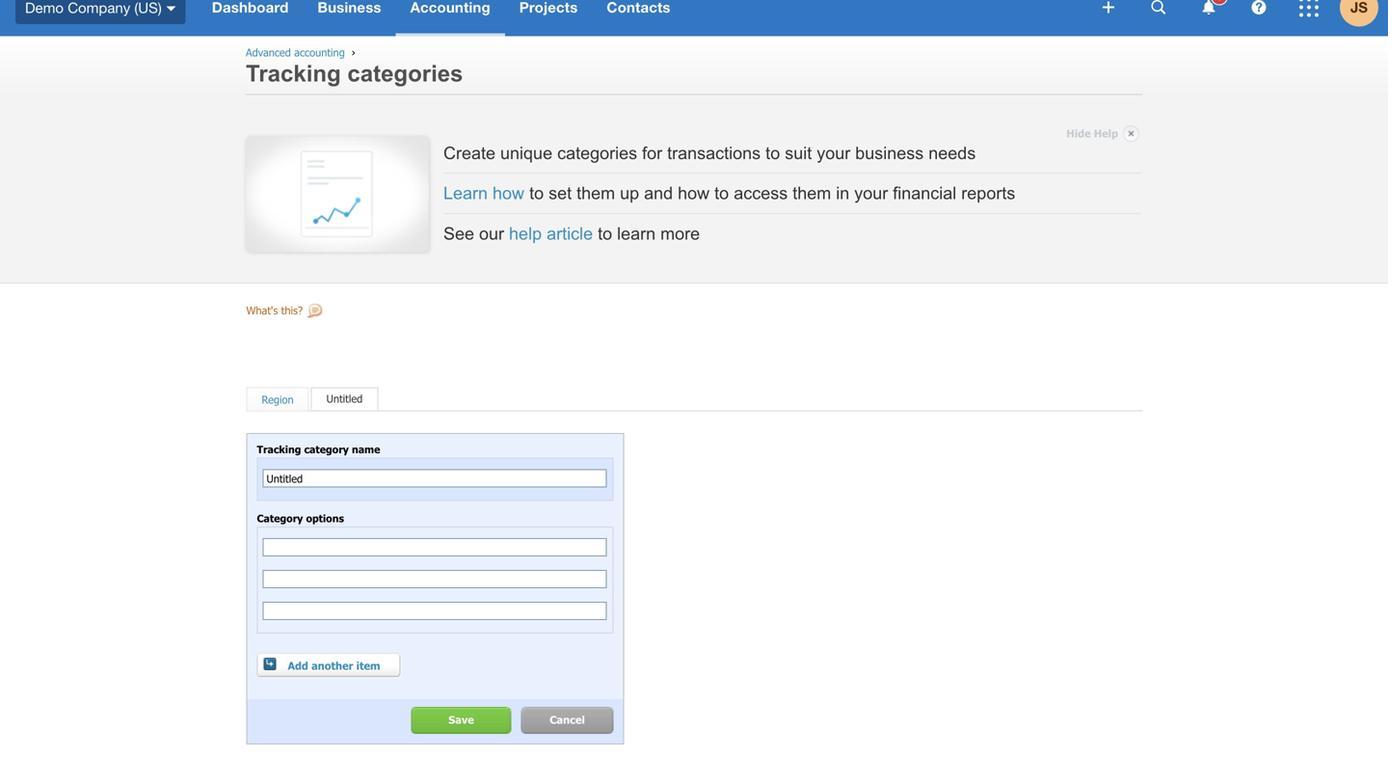 Task type: describe. For each thing, give the bounding box(es) containing it.
see our help article to learn more
[[444, 224, 700, 243]]

what's
[[246, 304, 278, 317]]

create unique categories for transactions to suit your business needs
[[444, 143, 976, 163]]

for
[[642, 143, 663, 163]]

advanced
[[246, 46, 291, 59]]

region
[[262, 393, 294, 406]]

region link
[[262, 393, 294, 406]]

help
[[509, 224, 542, 243]]

financial
[[893, 183, 957, 203]]

tracking category name
[[257, 443, 380, 455]]

accounting
[[294, 46, 345, 59]]

name
[[352, 443, 380, 455]]

2 how from the left
[[678, 183, 710, 203]]

what's this?
[[246, 304, 303, 317]]

access
[[734, 183, 788, 203]]

hide help
[[1067, 127, 1119, 140]]

article
[[547, 224, 593, 243]]

learn how link
[[444, 183, 525, 203]]

hide
[[1067, 127, 1091, 140]]

1 horizontal spatial svg image
[[1203, 0, 1216, 14]]

add
[[288, 659, 308, 672]]

save button
[[411, 707, 512, 734]]

learn how to set them up and how to access them in your financial reports
[[444, 183, 1016, 203]]

2 them from the left
[[793, 183, 831, 203]]

create
[[444, 143, 496, 163]]

1 horizontal spatial categories
[[557, 143, 638, 163]]

help article link
[[509, 224, 593, 243]]

tracking inside advanced accounting › tracking categories
[[246, 61, 341, 86]]

reports
[[962, 183, 1016, 203]]

0 horizontal spatial svg image
[[167, 6, 176, 11]]

transactions
[[667, 143, 761, 163]]

more
[[661, 224, 700, 243]]

category
[[304, 443, 349, 455]]

hide help link
[[1067, 122, 1140, 145]]

add another item button
[[257, 653, 402, 680]]

another
[[312, 659, 353, 672]]

this?
[[281, 304, 303, 317]]

category options
[[257, 512, 344, 524]]

cancel link
[[521, 707, 614, 734]]



Task type: vqa. For each thing, say whether or not it's contained in the screenshot.
What's this?
yes



Task type: locate. For each thing, give the bounding box(es) containing it.
business
[[856, 143, 924, 163]]

advanced accounting › tracking categories
[[246, 46, 463, 86]]

categories down ›
[[348, 61, 463, 86]]

them left the in
[[793, 183, 831, 203]]

to left learn
[[598, 224, 612, 243]]

1 vertical spatial tracking
[[257, 443, 301, 455]]

help
[[1094, 127, 1119, 140]]

1 horizontal spatial how
[[678, 183, 710, 203]]

our
[[479, 224, 504, 243]]

untitled
[[327, 392, 363, 405]]

None text field
[[263, 469, 607, 488], [263, 538, 607, 556], [263, 570, 607, 588], [263, 469, 607, 488], [263, 538, 607, 556], [263, 570, 607, 588]]

options
[[306, 512, 344, 524]]

your right suit
[[817, 143, 851, 163]]

to left suit
[[766, 143, 780, 163]]

0 horizontal spatial your
[[817, 143, 851, 163]]

your
[[817, 143, 851, 163], [855, 183, 888, 203]]

to
[[766, 143, 780, 163], [529, 183, 544, 203], [715, 183, 729, 203], [598, 224, 612, 243]]

save
[[449, 713, 474, 726]]

learn
[[617, 224, 656, 243]]

needs
[[929, 143, 976, 163]]

how right learn
[[493, 183, 525, 203]]

0 horizontal spatial how
[[493, 183, 525, 203]]

1 horizontal spatial them
[[793, 183, 831, 203]]

1 them from the left
[[577, 183, 615, 203]]

them
[[577, 183, 615, 203], [793, 183, 831, 203]]

how right the and
[[678, 183, 710, 203]]

suit
[[785, 143, 812, 163]]

how
[[493, 183, 525, 203], [678, 183, 710, 203]]

what's this? link
[[246, 304, 324, 330]]

to left access
[[715, 183, 729, 203]]

0 vertical spatial your
[[817, 143, 851, 163]]

your right the in
[[855, 183, 888, 203]]

categories inside advanced accounting › tracking categories
[[348, 61, 463, 86]]

untitled link
[[327, 392, 363, 405]]

1 horizontal spatial your
[[855, 183, 888, 203]]

see
[[444, 224, 474, 243]]

set
[[549, 183, 572, 203]]

1 vertical spatial your
[[855, 183, 888, 203]]

svg image
[[1152, 0, 1166, 14], [1252, 0, 1267, 14], [1300, 0, 1319, 17], [1103, 1, 1115, 13]]

tracking left category
[[257, 443, 301, 455]]

0 horizontal spatial them
[[577, 183, 615, 203]]

0 vertical spatial tracking
[[246, 61, 341, 86]]

tracking down advanced accounting link
[[246, 61, 341, 86]]

advanced accounting link
[[246, 46, 345, 59]]

categories
[[348, 61, 463, 86], [557, 143, 638, 163]]

tracking
[[246, 61, 341, 86], [257, 443, 301, 455]]

1 vertical spatial categories
[[557, 143, 638, 163]]

0 vertical spatial categories
[[348, 61, 463, 86]]

cancel
[[550, 713, 585, 726]]

categories up the up
[[557, 143, 638, 163]]

category
[[257, 512, 303, 524]]

item
[[356, 659, 380, 672]]

None text field
[[263, 602, 607, 620]]

to left set
[[529, 183, 544, 203]]

unique
[[501, 143, 553, 163]]

up
[[620, 183, 639, 203]]

in
[[836, 183, 850, 203]]

1 how from the left
[[493, 183, 525, 203]]

svg image
[[1203, 0, 1216, 14], [167, 6, 176, 11]]

add another item
[[288, 659, 380, 672]]

and
[[644, 183, 673, 203]]

›
[[352, 46, 356, 59]]

them left the up
[[577, 183, 615, 203]]

learn
[[444, 183, 488, 203]]

0 horizontal spatial categories
[[348, 61, 463, 86]]



